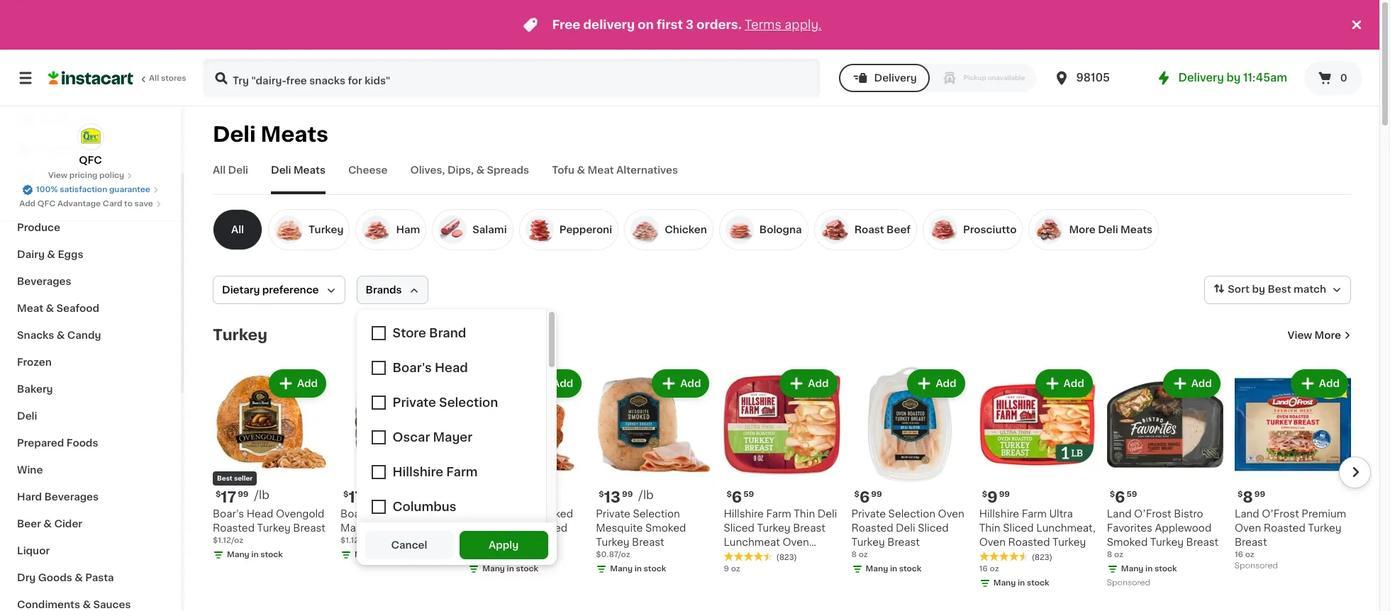 Task type: locate. For each thing, give the bounding box(es) containing it.
foods
[[66, 439, 98, 448]]

farm up lunchmeat on the right bottom of page
[[767, 510, 792, 519]]

3 6 from the left
[[1115, 490, 1126, 505]]

stores
[[161, 75, 186, 82]]

head left 'honey'
[[374, 510, 401, 519]]

2 (823) from the left
[[1032, 554, 1053, 562]]

turkey down pepper
[[468, 538, 502, 548]]

all inside group
[[231, 225, 244, 235]]

in down boar's head ovengold roasted turkey breast $1.12/oz
[[251, 551, 259, 559]]

0 vertical spatial all
[[149, 75, 159, 82]]

2 $ from the left
[[343, 491, 349, 499]]

99 up hillshire farm ultra thin sliced lunchmeat, oven roasted turkey
[[999, 491, 1010, 499]]

$1.12/oz inside boar's head ovengold roasted turkey breast $1.12/oz
[[213, 537, 244, 545]]

17 for /lb
[[221, 490, 236, 505]]

land down $ 8 99
[[1235, 510, 1260, 519]]

1 head from the left
[[247, 510, 273, 519]]

2 private from the left
[[852, 510, 886, 519]]

1 horizontal spatial private
[[852, 510, 886, 519]]

8 add button from the left
[[1293, 371, 1347, 397]]

all left turkey "image"
[[231, 225, 244, 235]]

1 horizontal spatial thin
[[980, 524, 1001, 534]]

by left 11:45am
[[1227, 72, 1241, 83]]

1 boar's from the left
[[213, 510, 244, 519]]

6 $ from the left
[[982, 491, 988, 499]]

add qfc advantage card to save
[[19, 200, 153, 208]]

apply button
[[459, 531, 548, 560]]

0 vertical spatial more
[[1070, 225, 1096, 235]]

head inside boar's head ovengold roasted turkey breast $1.12/oz
[[247, 510, 273, 519]]

1 horizontal spatial /lb
[[382, 490, 397, 501]]

farm for 6
[[767, 510, 792, 519]]

turkey link down the dietary
[[213, 327, 267, 344]]

$17.99 per pound element up cracked
[[468, 489, 585, 507]]

prepared foods link
[[9, 430, 172, 457]]

6 for land o'frost bistro favorites applewood smoked turkey breast
[[1115, 490, 1126, 505]]

99 up land o'frost premium oven roasted turkey breast 16 oz
[[1255, 491, 1266, 499]]

1 99 from the left
[[238, 491, 249, 499]]

8 inside land o'frost bistro favorites applewood smoked turkey breast 8 oz
[[1107, 551, 1113, 559]]

smoked down "$13.99 per pound" element
[[646, 524, 686, 534]]

frozen link
[[9, 349, 172, 376]]

0 vertical spatial thin
[[794, 510, 815, 519]]

turkey inside private selection mesquite smoked turkey breast $0.87/oz
[[596, 538, 630, 548]]

bistro
[[1174, 510, 1204, 519]]

1 product group from the left
[[213, 367, 329, 564]]

0 vertical spatial sponsored badge image
[[1235, 562, 1278, 571]]

1 17 from the left
[[221, 490, 236, 505]]

0 horizontal spatial (823)
[[777, 554, 797, 562]]

sponsored badge image for 6
[[1107, 579, 1150, 588]]

5 add button from the left
[[909, 371, 964, 397]]

many in stock for land o'frost bistro favorites applewood smoked turkey breast
[[1122, 566, 1178, 573]]

chicken link
[[625, 209, 714, 250]]

17 up maple at the bottom left of page
[[349, 490, 364, 505]]

qfc up view pricing policy link
[[79, 155, 102, 165]]

sponsored badge image down favorites
[[1107, 579, 1150, 588]]

many down $0.87/oz
[[610, 566, 633, 573]]

2 6 from the left
[[860, 490, 870, 505]]

private selection mesquite smoked turkey breast $0.87/oz
[[596, 510, 686, 559]]

meat & seafood link
[[9, 295, 172, 322]]

$1.12/oz inside boar's head cracked pepper mill smoked turkey breast $1.12/oz
[[468, 551, 499, 559]]

many for boar's head ovengold roasted turkey breast
[[227, 551, 250, 559]]

by right sort
[[1253, 285, 1266, 295]]

1 vertical spatial best
[[217, 475, 233, 482]]

in
[[251, 551, 259, 559], [379, 551, 386, 559], [507, 566, 514, 573], [635, 566, 642, 573], [890, 566, 898, 573], [1146, 566, 1153, 573], [1018, 580, 1025, 588]]

1 selection from the left
[[633, 510, 680, 519]]

/lb inside "$13.99 per pound" element
[[639, 490, 654, 501]]

99 inside $ 8 99
[[1255, 491, 1266, 499]]

5 product group from the left
[[724, 367, 840, 576]]

sponsored badge image
[[1235, 562, 1278, 571], [1107, 579, 1150, 588]]

meat up snacks
[[17, 304, 43, 314]]

more right more deli meats image
[[1070, 225, 1096, 235]]

3 99 from the left
[[872, 491, 882, 499]]

meat right tofu
[[588, 165, 614, 175]]

0 horizontal spatial sponsored badge image
[[1107, 579, 1150, 588]]

many in stock down $0.87/oz
[[610, 566, 666, 573]]

1 o'frost from the left
[[1135, 510, 1172, 519]]

16 down hillshire farm ultra thin sliced lunchmeat, oven roasted turkey
[[980, 566, 988, 573]]

farm left ultra
[[1022, 510, 1047, 519]]

delivery
[[583, 19, 635, 31]]

0 vertical spatial deli meats
[[213, 124, 329, 145]]

1 vertical spatial turkey link
[[213, 327, 267, 344]]

1 horizontal spatial 6
[[860, 490, 870, 505]]

best left seller
[[217, 475, 233, 482]]

0 horizontal spatial best
[[217, 475, 233, 482]]

beverages
[[17, 277, 71, 287], [44, 492, 99, 502]]

view down best match
[[1288, 331, 1313, 341]]

turkey down $ 6 99
[[852, 538, 885, 548]]

0 vertical spatial best
[[1268, 285, 1292, 295]]

land inside land o'frost bistro favorites applewood smoked turkey breast 8 oz
[[1107, 510, 1132, 519]]

many down boar's head ovengold roasted turkey breast $1.12/oz
[[227, 551, 250, 559]]

1 vertical spatial sponsored badge image
[[1107, 579, 1150, 588]]

99 inside $ 17 99 /lb
[[238, 491, 249, 499]]

turkey inside the boar's head honey maple turkey breast $1.12/oz
[[374, 524, 407, 534]]

product group
[[213, 367, 329, 564], [341, 367, 457, 564], [468, 367, 585, 578], [596, 367, 713, 578], [724, 367, 840, 576], [852, 367, 968, 578], [980, 367, 1096, 593], [1107, 367, 1224, 591], [1235, 367, 1352, 574]]

2 horizontal spatial sliced
[[1003, 524, 1034, 534]]

all deli
[[213, 165, 248, 175]]

9 down lunchmeat on the right bottom of page
[[724, 566, 729, 573]]

all for all deli
[[213, 165, 226, 175]]

in down apply button
[[507, 566, 514, 573]]

beverages up the cider
[[44, 492, 99, 502]]

0 horizontal spatial delivery
[[875, 73, 917, 83]]

in for land o'frost bistro favorites applewood smoked turkey breast
[[1146, 566, 1153, 573]]

1 $17.99 per pound element from the left
[[213, 489, 329, 507]]

0 vertical spatial beverages
[[17, 277, 71, 287]]

1 horizontal spatial view
[[1288, 331, 1313, 341]]

selection inside the "private selection oven roasted deli sliced turkey breast 8 oz"
[[889, 510, 936, 519]]

1 vertical spatial beverages
[[44, 492, 99, 502]]

in for boar's head ovengold roasted turkey breast
[[251, 551, 259, 559]]

best inside best match sort by field
[[1268, 285, 1292, 295]]

turkey inside boar's head cracked pepper mill smoked turkey breast $1.12/oz
[[468, 538, 502, 548]]

delivery for delivery
[[875, 73, 917, 83]]

2 selection from the left
[[889, 510, 936, 519]]

stock down private selection mesquite smoked turkey breast $0.87/oz
[[644, 566, 666, 573]]

1 private from the left
[[596, 510, 631, 519]]

2 $ 6 59 from the left
[[1110, 490, 1138, 505]]

0 horizontal spatial land
[[1107, 510, 1132, 519]]

turkey inside boar's head ovengold roasted turkey breast $1.12/oz
[[257, 524, 291, 534]]

many in stock down land o'frost bistro favorites applewood smoked turkey breast 8 oz
[[1122, 566, 1178, 573]]

oz down favorites
[[1115, 551, 1124, 559]]

beer & cider link
[[9, 511, 172, 538]]

99 for 13
[[622, 491, 633, 499]]

16 inside land o'frost premium oven roasted turkey breast 16 oz
[[1235, 551, 1244, 559]]

breast inside private selection mesquite smoked turkey breast $0.87/oz
[[632, 538, 665, 548]]

(823) down lunchmeat on the right bottom of page
[[777, 554, 797, 562]]

boar's head ovengold roasted turkey breast $1.12/oz
[[213, 510, 326, 545]]

boar's up maple at the bottom left of page
[[341, 510, 372, 519]]

boar's for boar's head honey maple turkey breast
[[341, 510, 372, 519]]

2 land from the left
[[1235, 510, 1260, 519]]

smoked for land o'frost bistro favorites applewood smoked turkey breast
[[1107, 538, 1148, 548]]

best left match
[[1268, 285, 1292, 295]]

boar's
[[213, 510, 244, 519], [341, 510, 372, 519], [468, 510, 500, 519]]

2 vertical spatial all
[[231, 225, 244, 235]]

2 o'frost from the left
[[1262, 510, 1300, 519]]

3 boar's from the left
[[468, 510, 500, 519]]

private inside private selection mesquite smoked turkey breast $0.87/oz
[[596, 510, 631, 519]]

2 horizontal spatial all
[[231, 225, 244, 235]]

$ down the best seller
[[216, 491, 221, 499]]

many in stock
[[227, 551, 283, 559], [355, 551, 411, 559], [483, 566, 539, 573], [610, 566, 666, 573], [866, 566, 922, 573], [1122, 566, 1178, 573], [994, 580, 1050, 588]]

hillshire farm thin deli sliced turkey breast lunchmeat oven roasted turkey breast
[[724, 510, 837, 562]]

2 boar's from the left
[[341, 510, 372, 519]]

in down the boar's head honey maple turkey breast $1.12/oz
[[379, 551, 386, 559]]

8 $ from the left
[[1238, 491, 1243, 499]]

6 up lunchmeat on the right bottom of page
[[732, 490, 742, 505]]

best for best match
[[1268, 285, 1292, 295]]

delivery inside button
[[875, 73, 917, 83]]

2 hillshire from the left
[[980, 510, 1020, 519]]

oz inside the "private selection oven roasted deli sliced turkey breast 8 oz"
[[859, 551, 868, 559]]

add button for boar's head ovengold roasted turkey breast
[[270, 371, 325, 397]]

$1.12/oz inside the boar's head honey maple turkey breast $1.12/oz
[[341, 537, 371, 545]]

0 horizontal spatial head
[[247, 510, 273, 519]]

9 up hillshire farm ultra thin sliced lunchmeat, oven roasted turkey
[[988, 490, 998, 505]]

$17.99 per pound element for cracked
[[468, 489, 585, 507]]

2 product group from the left
[[341, 367, 457, 564]]

thin inside hillshire farm ultra thin sliced lunchmeat, oven roasted turkey
[[980, 524, 1001, 534]]

delivery for delivery by 11:45am
[[1179, 72, 1225, 83]]

hard beverages link
[[9, 484, 172, 511]]

boar's up pepper
[[468, 510, 500, 519]]

59 for hillshire farm thin deli sliced turkey breast lunchmeat oven roasted turkey breast
[[744, 491, 754, 499]]

o'frost for applewood
[[1135, 510, 1172, 519]]

& for condiments & sauces
[[83, 600, 91, 610]]

many down apply
[[483, 566, 505, 573]]

0 vertical spatial view
[[48, 172, 67, 180]]

1 horizontal spatial $17.99 per pound element
[[341, 489, 457, 507]]

tofu
[[552, 165, 575, 175]]

head for roasted
[[247, 510, 273, 519]]

1 farm from the left
[[767, 510, 792, 519]]

2 add button from the left
[[526, 371, 581, 397]]

smoked inside boar's head cracked pepper mill smoked turkey breast $1.12/oz
[[527, 524, 568, 534]]

1 horizontal spatial meat
[[588, 165, 614, 175]]

$ 6 59
[[727, 490, 754, 505], [1110, 490, 1138, 505]]

roast beef
[[855, 225, 911, 235]]

hard
[[17, 492, 42, 502]]

$ up favorites
[[1110, 491, 1115, 499]]

turkey inside land o'frost premium oven roasted turkey breast 16 oz
[[1309, 524, 1342, 534]]

eggs
[[58, 250, 83, 260]]

1 vertical spatial deli meats
[[271, 165, 326, 175]]

0 vertical spatial meat
[[588, 165, 614, 175]]

2 horizontal spatial $17.99 per pound element
[[468, 489, 585, 507]]

many in stock down cancel
[[355, 551, 411, 559]]

0 horizontal spatial qfc
[[37, 200, 56, 208]]

0 horizontal spatial 59
[[744, 491, 754, 499]]

1 horizontal spatial turkey link
[[268, 209, 350, 250]]

farm for 9
[[1022, 510, 1047, 519]]

2 horizontal spatial /lb
[[639, 490, 654, 501]]

/lb up boar's head ovengold roasted turkey breast $1.12/oz
[[254, 490, 270, 501]]

smoked inside land o'frost bistro favorites applewood smoked turkey breast 8 oz
[[1107, 538, 1148, 548]]

sliced inside hillshire farm thin deli sliced turkey breast lunchmeat oven roasted turkey breast
[[724, 524, 755, 534]]

/lb up the boar's head honey maple turkey breast $1.12/oz
[[382, 490, 397, 501]]

meat inside tofu & meat alternatives link
[[588, 165, 614, 175]]

2 59 from the left
[[1127, 491, 1138, 499]]

stock for ovengold
[[261, 551, 283, 559]]

0 horizontal spatial all
[[149, 75, 159, 82]]

1 vertical spatial by
[[1253, 285, 1266, 295]]

breast inside the "private selection oven roasted deli sliced turkey breast 8 oz"
[[888, 538, 920, 548]]

all stores
[[149, 75, 186, 82]]

8 down $ 6 99
[[852, 551, 857, 559]]

private for private selection oven roasted deli sliced turkey breast
[[852, 510, 886, 519]]

2 head from the left
[[374, 510, 401, 519]]

in for private selection mesquite smoked turkey breast
[[635, 566, 642, 573]]

turkey link down deli meats link
[[268, 209, 350, 250]]

ham image
[[362, 216, 391, 244]]

99 inside $ 9 99
[[999, 491, 1010, 499]]

Best match Sort by field
[[1205, 276, 1352, 304]]

o'frost inside land o'frost premium oven roasted turkey breast 16 oz
[[1262, 510, 1300, 519]]

turkey down applewood
[[1151, 538, 1184, 548]]

policy
[[99, 172, 124, 180]]

smoked down favorites
[[1107, 538, 1148, 548]]

buy it again
[[40, 116, 100, 126]]

roasted inside land o'frost premium oven roasted turkey breast 16 oz
[[1264, 524, 1306, 534]]

hillshire
[[724, 510, 764, 519], [980, 510, 1020, 519]]

candy
[[67, 331, 101, 341]]

99 right 13
[[622, 491, 633, 499]]

by
[[1227, 72, 1241, 83], [1253, 285, 1266, 295]]

2 /lb from the left
[[382, 490, 397, 501]]

$1.12/oz down apply
[[468, 551, 499, 559]]

boar's inside boar's head ovengold roasted turkey breast $1.12/oz
[[213, 510, 244, 519]]

0 horizontal spatial smoked
[[527, 524, 568, 534]]

land for favorites
[[1107, 510, 1132, 519]]

98105 button
[[1054, 58, 1139, 98]]

0 horizontal spatial $17.99 per pound element
[[213, 489, 329, 507]]

guarantee
[[109, 186, 150, 194]]

turkey image
[[275, 216, 303, 244]]

head inside boar's head cracked pepper mill smoked turkey breast $1.12/oz
[[502, 510, 529, 519]]

1 horizontal spatial by
[[1253, 285, 1266, 295]]

(823)
[[777, 554, 797, 562], [1032, 554, 1053, 562]]

oz down $ 6 99
[[859, 551, 868, 559]]

1 $ from the left
[[216, 491, 221, 499]]

stock down land o'frost bistro favorites applewood smoked turkey breast 8 oz
[[1155, 566, 1178, 573]]

match
[[1294, 285, 1327, 295]]

qfc down 100% at the left top
[[37, 200, 56, 208]]

add
[[19, 200, 36, 208], [297, 379, 318, 389], [553, 379, 574, 389], [681, 379, 701, 389], [808, 379, 829, 389], [936, 379, 957, 389], [1064, 379, 1085, 389], [1192, 379, 1213, 389], [1320, 379, 1340, 389]]

all of 9 group
[[213, 209, 268, 250]]

o'frost for roasted
[[1262, 510, 1300, 519]]

(823) for 9
[[1032, 554, 1053, 562]]

boar's for boar's head cracked pepper mill smoked turkey breast
[[468, 510, 500, 519]]

boar's inside boar's head cracked pepper mill smoked turkey breast $1.12/oz
[[468, 510, 500, 519]]

lunchmeat,
[[1037, 524, 1096, 534]]

/lb inside $ 17 99 /lb
[[254, 490, 270, 501]]

add button for hillshire farm ultra thin sliced lunchmeat, oven roasted turkey
[[1037, 371, 1092, 397]]

1 land from the left
[[1107, 510, 1132, 519]]

2 sliced from the left
[[918, 524, 949, 534]]

0 horizontal spatial 8
[[852, 551, 857, 559]]

1 vertical spatial more
[[1315, 331, 1342, 341]]

1 vertical spatial meats
[[294, 165, 326, 175]]

spreads
[[487, 165, 529, 175]]

1 horizontal spatial 17
[[349, 490, 364, 505]]

1 vertical spatial qfc
[[37, 200, 56, 208]]

1 horizontal spatial o'frost
[[1262, 510, 1300, 519]]

olives, dips, & spreads
[[410, 165, 529, 175]]

1 horizontal spatial 59
[[1127, 491, 1138, 499]]

1 horizontal spatial sponsored badge image
[[1235, 562, 1278, 571]]

3 $ from the left
[[599, 491, 604, 499]]

o'frost
[[1135, 510, 1172, 519], [1262, 510, 1300, 519]]

1 6 from the left
[[732, 490, 742, 505]]

1 hillshire from the left
[[724, 510, 764, 519]]

turkey down lunchmeat,
[[1053, 538, 1087, 548]]

roasted down lunchmeat on the right bottom of page
[[724, 552, 766, 562]]

8 for land o'frost bistro favorites applewood smoked turkey breast
[[1107, 551, 1113, 559]]

1 vertical spatial meat
[[17, 304, 43, 314]]

99
[[238, 491, 249, 499], [622, 491, 633, 499], [872, 491, 882, 499], [999, 491, 1010, 499], [1255, 491, 1266, 499]]

1 horizontal spatial head
[[374, 510, 401, 519]]

head down $ 17 99 /lb
[[247, 510, 273, 519]]

& right beer at the bottom left of page
[[44, 519, 52, 529]]

1 horizontal spatial $1.12/oz
[[341, 537, 371, 545]]

9 product group from the left
[[1235, 367, 1352, 574]]

private down $ 6 99
[[852, 510, 886, 519]]

product group containing add
[[468, 367, 585, 578]]

sauces
[[93, 600, 131, 610]]

all left "stores"
[[149, 75, 159, 82]]

6
[[732, 490, 742, 505], [860, 490, 870, 505], [1115, 490, 1126, 505]]

0 horizontal spatial sliced
[[724, 524, 755, 534]]

all
[[149, 75, 159, 82], [213, 165, 226, 175], [231, 225, 244, 235]]

roasted inside the "private selection oven roasted deli sliced turkey breast 8 oz"
[[852, 524, 894, 534]]

0 horizontal spatial o'frost
[[1135, 510, 1172, 519]]

1 horizontal spatial $ 6 59
[[1110, 490, 1138, 505]]

1 horizontal spatial hillshire
[[980, 510, 1020, 519]]

7 $ from the left
[[1110, 491, 1115, 499]]

many down favorites
[[1122, 566, 1144, 573]]

2 $17.99 per pound element from the left
[[341, 489, 457, 507]]

roasted inside hillshire farm thin deli sliced turkey breast lunchmeat oven roasted turkey breast
[[724, 552, 766, 562]]

by inside field
[[1253, 285, 1266, 295]]

99 for 9
[[999, 491, 1010, 499]]

apply
[[489, 541, 519, 551]]

3 /lb from the left
[[639, 490, 654, 501]]

private inside the "private selection oven roasted deli sliced turkey breast 8 oz"
[[852, 510, 886, 519]]

/lb for 13
[[639, 490, 654, 501]]

0 horizontal spatial 6
[[732, 490, 742, 505]]

1 vertical spatial 16
[[980, 566, 988, 573]]

$ 6 59 for land o'frost bistro favorites applewood smoked turkey breast
[[1110, 490, 1138, 505]]

selection for roasted
[[889, 510, 936, 519]]

& left sauces
[[83, 600, 91, 610]]

view for view more
[[1288, 331, 1313, 341]]

99 for 6
[[872, 491, 882, 499]]

$17.99 per pound element up 'honey'
[[341, 489, 457, 507]]

meat & seafood
[[17, 304, 99, 314]]

$ inside $ 13 99
[[599, 491, 604, 499]]

best inside item carousel region
[[217, 475, 233, 482]]

0 horizontal spatial 17
[[221, 490, 236, 505]]

boar's inside the boar's head honey maple turkey breast $1.12/oz
[[341, 510, 372, 519]]

1 horizontal spatial best
[[1268, 285, 1292, 295]]

7 product group from the left
[[980, 367, 1096, 593]]

2 horizontal spatial $1.12/oz
[[468, 551, 499, 559]]

deli inside hillshire farm thin deli sliced turkey breast lunchmeat oven roasted turkey breast
[[818, 510, 837, 519]]

2 horizontal spatial boar's
[[468, 510, 500, 519]]

o'frost up favorites
[[1135, 510, 1172, 519]]

0 horizontal spatial selection
[[633, 510, 680, 519]]

breast inside land o'frost bistro favorites applewood smoked turkey breast 8 oz
[[1187, 538, 1219, 548]]

prosciutto link
[[923, 209, 1023, 250]]

boar's head cracked pepper mill smoked turkey breast $1.12/oz
[[468, 510, 573, 559]]

0 vertical spatial by
[[1227, 72, 1241, 83]]

0 horizontal spatial /lb
[[254, 490, 270, 501]]

sliced inside hillshire farm ultra thin sliced lunchmeat, oven roasted turkey
[[1003, 524, 1034, 534]]

0 vertical spatial 16
[[1235, 551, 1244, 559]]

1 vertical spatial view
[[1288, 331, 1313, 341]]

best
[[1268, 285, 1292, 295], [217, 475, 233, 482]]

$ inside "$ 17"
[[343, 491, 349, 499]]

oz
[[859, 551, 868, 559], [1115, 551, 1124, 559], [1246, 551, 1255, 559], [731, 566, 741, 573], [990, 566, 999, 573]]

in down private selection mesquite smoked turkey breast $0.87/oz
[[635, 566, 642, 573]]

& left the seafood
[[46, 304, 54, 314]]

boar's down $ 17 99 /lb
[[213, 510, 244, 519]]

turkey inside land o'frost bistro favorites applewood smoked turkey breast 8 oz
[[1151, 538, 1184, 548]]

0 horizontal spatial turkey link
[[213, 327, 267, 344]]

1 vertical spatial thin
[[980, 524, 1001, 534]]

roasted down 'premium'
[[1264, 524, 1306, 534]]

deli meats up deli meats link
[[213, 124, 329, 145]]

0 horizontal spatial 16
[[980, 566, 988, 573]]

again
[[72, 116, 100, 126]]

hillshire for 6
[[724, 510, 764, 519]]

add button for private selection oven roasted deli sliced turkey breast
[[909, 371, 964, 397]]

stock down the "private selection oven roasted deli sliced turkey breast 8 oz"
[[900, 566, 922, 573]]

0 horizontal spatial $ 6 59
[[727, 490, 754, 505]]

qfc
[[79, 155, 102, 165], [37, 200, 56, 208]]

99 for 17
[[238, 491, 249, 499]]

boar's for boar's head ovengold roasted turkey breast
[[213, 510, 244, 519]]

0 horizontal spatial hillshire
[[724, 510, 764, 519]]

chicken
[[665, 225, 707, 235]]

99 inside $ 6 99
[[872, 491, 882, 499]]

2 horizontal spatial head
[[502, 510, 529, 519]]

1 vertical spatial all
[[213, 165, 226, 175]]

chicken image
[[631, 216, 659, 244]]

1 horizontal spatial farm
[[1022, 510, 1047, 519]]

head inside the boar's head honey maple turkey breast $1.12/oz
[[374, 510, 401, 519]]

$ up land o'frost premium oven roasted turkey breast 16 oz
[[1238, 491, 1243, 499]]

1 horizontal spatial smoked
[[646, 524, 686, 534]]

stock for honey
[[388, 551, 411, 559]]

$17.99 per pound element
[[213, 489, 329, 507], [341, 489, 457, 507], [468, 489, 585, 507]]

stock down boar's head ovengold roasted turkey breast $1.12/oz
[[261, 551, 283, 559]]

pepperoni link
[[519, 209, 619, 250]]

1 horizontal spatial 8
[[1107, 551, 1113, 559]]

0 horizontal spatial meat
[[17, 304, 43, 314]]

condiments & sauces link
[[9, 592, 172, 612]]

6 add button from the left
[[1037, 371, 1092, 397]]

3 add button from the left
[[654, 371, 708, 397]]

limited time offer region
[[0, 0, 1349, 50]]

17 inside $ 17 99 /lb
[[221, 490, 236, 505]]

1 59 from the left
[[744, 491, 754, 499]]

0 horizontal spatial private
[[596, 510, 631, 519]]

$ 6 59 up favorites
[[1110, 490, 1138, 505]]

snacks & candy
[[17, 331, 101, 341]]

6 product group from the left
[[852, 367, 968, 578]]

& left eggs
[[47, 250, 55, 260]]

&
[[476, 165, 485, 175], [577, 165, 586, 175], [47, 250, 55, 260], [46, 304, 54, 314], [57, 331, 65, 341], [44, 519, 52, 529], [75, 573, 83, 583], [83, 600, 91, 610]]

hillshire inside hillshire farm ultra thin sliced lunchmeat, oven roasted turkey
[[980, 510, 1020, 519]]

4 99 from the left
[[999, 491, 1010, 499]]

turkey up $0.87/oz
[[596, 538, 630, 548]]

1 add button from the left
[[270, 371, 325, 397]]

view up 100% at the left top
[[48, 172, 67, 180]]

0 horizontal spatial view
[[48, 172, 67, 180]]

& right dips,
[[476, 165, 485, 175]]

farm inside hillshire farm thin deli sliced turkey breast lunchmeat oven roasted turkey breast
[[767, 510, 792, 519]]

in down the "private selection oven roasted deli sliced turkey breast 8 oz"
[[890, 566, 898, 573]]

3 $17.99 per pound element from the left
[[468, 489, 585, 507]]

wine link
[[9, 457, 172, 484]]

beverages down dairy & eggs
[[17, 277, 71, 287]]

4 add button from the left
[[781, 371, 836, 397]]

sponsored badge image down land o'frost premium oven roasted turkey breast 16 oz
[[1235, 562, 1278, 571]]

olives,
[[410, 165, 445, 175]]

add for hillshire farm ultra thin sliced lunchmeat, oven roasted turkey
[[1064, 379, 1085, 389]]

1 $ 6 59 from the left
[[727, 490, 754, 505]]

deli meats
[[213, 124, 329, 145], [271, 165, 326, 175]]

roasted down $ 17 99 /lb
[[213, 524, 255, 534]]

oz down hillshire farm ultra thin sliced lunchmeat, oven roasted turkey
[[990, 566, 999, 573]]

1 (823) from the left
[[777, 554, 797, 562]]

land inside land o'frost premium oven roasted turkey breast 16 oz
[[1235, 510, 1260, 519]]

5 $ from the left
[[855, 491, 860, 499]]

6 up favorites
[[1115, 490, 1126, 505]]

59 up favorites
[[1127, 491, 1138, 499]]

0 horizontal spatial by
[[1227, 72, 1241, 83]]

$ inside $ 9 99
[[982, 491, 988, 499]]

$ inside $ 17 99 /lb
[[216, 491, 221, 499]]

2 horizontal spatial 8
[[1243, 490, 1254, 505]]

more deli meats image
[[1035, 216, 1064, 244]]

2 17 from the left
[[349, 490, 364, 505]]

tofu & meat alternatives
[[552, 165, 678, 175]]

99 up the "private selection oven roasted deli sliced turkey breast 8 oz"
[[872, 491, 882, 499]]

3 sliced from the left
[[1003, 524, 1034, 534]]

oven inside hillshire farm thin deli sliced turkey breast lunchmeat oven roasted turkey breast
[[783, 538, 809, 548]]

many in stock for boar's head cracked pepper mill smoked turkey breast
[[483, 566, 539, 573]]

0 vertical spatial turkey link
[[268, 209, 350, 250]]

selection inside private selection mesquite smoked turkey breast $0.87/oz
[[633, 510, 680, 519]]

honey
[[404, 510, 437, 519]]

favorites
[[1107, 524, 1153, 534]]

None search field
[[203, 58, 821, 98]]

farm inside hillshire farm ultra thin sliced lunchmeat, oven roasted turkey
[[1022, 510, 1047, 519]]

turkey down ovengold
[[257, 524, 291, 534]]

delivery
[[1179, 72, 1225, 83], [875, 73, 917, 83]]

0 horizontal spatial thin
[[794, 510, 815, 519]]

1 horizontal spatial sliced
[[918, 524, 949, 534]]

0 horizontal spatial farm
[[767, 510, 792, 519]]

stock for oven
[[900, 566, 922, 573]]

& right tofu
[[577, 165, 586, 175]]

pasta
[[85, 573, 114, 583]]

2 horizontal spatial 6
[[1115, 490, 1126, 505]]

6 for hillshire farm thin deli sliced turkey breast lunchmeat oven roasted turkey breast
[[732, 490, 742, 505]]

1 horizontal spatial (823)
[[1032, 554, 1053, 562]]

$ 17
[[343, 490, 364, 505]]

1 sliced from the left
[[724, 524, 755, 534]]

in down land o'frost bistro favorites applewood smoked turkey breast 8 oz
[[1146, 566, 1153, 573]]

1 /lb from the left
[[254, 490, 270, 501]]

dry
[[17, 573, 36, 583]]

0 horizontal spatial boar's
[[213, 510, 244, 519]]

3 head from the left
[[502, 510, 529, 519]]

99 inside $ 13 99
[[622, 491, 633, 499]]

1 horizontal spatial 9
[[988, 490, 998, 505]]

1 horizontal spatial 16
[[1235, 551, 1244, 559]]

9 oz
[[724, 566, 741, 573]]

1 horizontal spatial all
[[213, 165, 226, 175]]

1 horizontal spatial boar's
[[341, 510, 372, 519]]

oz down $ 8 99
[[1246, 551, 1255, 559]]

farm
[[767, 510, 792, 519], [1022, 510, 1047, 519]]

terms
[[745, 19, 782, 31]]

$ up maple at the bottom left of page
[[343, 491, 349, 499]]

3 product group from the left
[[468, 367, 585, 578]]

roast beef link
[[814, 209, 917, 250]]

o'frost inside land o'frost bistro favorites applewood smoked turkey breast 8 oz
[[1135, 510, 1172, 519]]

1 horizontal spatial land
[[1235, 510, 1260, 519]]

stock down apply button
[[516, 566, 539, 573]]

2 farm from the left
[[1022, 510, 1047, 519]]

4 product group from the left
[[596, 367, 713, 578]]

8 inside the "private selection oven roasted deli sliced turkey breast 8 oz"
[[852, 551, 857, 559]]

2 99 from the left
[[622, 491, 633, 499]]

meat
[[588, 165, 614, 175], [17, 304, 43, 314]]

hillshire inside hillshire farm thin deli sliced turkey breast lunchmeat oven roasted turkey breast
[[724, 510, 764, 519]]

5 99 from the left
[[1255, 491, 1266, 499]]



Task type: describe. For each thing, give the bounding box(es) containing it.
ovengold
[[276, 510, 325, 519]]

best seller
[[217, 475, 253, 482]]

roasted inside boar's head ovengold roasted turkey breast $1.12/oz
[[213, 524, 255, 534]]

sort by
[[1228, 285, 1266, 295]]

8 for private selection oven roasted deli sliced turkey breast
[[852, 551, 857, 559]]

on
[[638, 19, 654, 31]]

0 button
[[1305, 61, 1363, 95]]

beverages link
[[9, 268, 172, 295]]

add for private selection oven roasted deli sliced turkey breast
[[936, 379, 957, 389]]

view pricing policy link
[[48, 170, 133, 182]]

to
[[124, 200, 133, 208]]

more deli meats
[[1070, 225, 1153, 235]]

premium
[[1302, 510, 1347, 519]]

add for hillshire farm thin deli sliced turkey breast lunchmeat oven roasted turkey breast
[[808, 379, 829, 389]]

breast inside boar's head ovengold roasted turkey breast $1.12/oz
[[293, 524, 326, 534]]

ham link
[[356, 209, 427, 250]]

98105
[[1077, 72, 1110, 83]]

mesquite
[[596, 524, 643, 534]]

wine
[[17, 465, 43, 475]]

product group containing 8
[[1235, 367, 1352, 574]]

card
[[103, 200, 122, 208]]

cancel
[[391, 541, 428, 551]]

$ 13 99
[[599, 490, 633, 505]]

lists link
[[9, 163, 172, 192]]

in for boar's head honey maple turkey breast
[[379, 551, 386, 559]]

best for best seller
[[217, 475, 233, 482]]

99 for 8
[[1255, 491, 1266, 499]]

stock for bistro
[[1155, 566, 1178, 573]]

turkey right turkey "image"
[[309, 225, 344, 235]]

liquor
[[17, 546, 50, 556]]

add button for private selection mesquite smoked turkey breast
[[654, 371, 708, 397]]

$ inside $ 8 99
[[1238, 491, 1243, 499]]

$1.12/oz for boar's head ovengold roasted turkey breast
[[213, 537, 244, 545]]

in down hillshire farm ultra thin sliced lunchmeat, oven roasted turkey
[[1018, 580, 1025, 588]]

product group containing 9
[[980, 367, 1096, 593]]

turkey up lunchmeat on the right bottom of page
[[757, 524, 791, 534]]

$ 6 59 for hillshire farm thin deli sliced turkey breast lunchmeat oven roasted turkey breast
[[727, 490, 754, 505]]

delivery by 11:45am link
[[1156, 70, 1288, 87]]

11:45am
[[1244, 72, 1288, 83]]

many for land o'frost bistro favorites applewood smoked turkey breast
[[1122, 566, 1144, 573]]

& for snacks & candy
[[57, 331, 65, 341]]

$17.99 per pound element for ovengold
[[213, 489, 329, 507]]

17 for 17
[[349, 490, 364, 505]]

& for meat & seafood
[[46, 304, 54, 314]]

seller
[[234, 475, 253, 482]]

view for view pricing policy
[[48, 172, 67, 180]]

qfc link
[[77, 123, 104, 167]]

1 horizontal spatial more
[[1315, 331, 1342, 341]]

cheese link
[[348, 163, 388, 194]]

hillshire farm ultra thin sliced lunchmeat, oven roasted turkey
[[980, 510, 1096, 548]]

& for tofu & meat alternatives
[[577, 165, 586, 175]]

salami link
[[432, 209, 513, 250]]

applewood
[[1155, 524, 1212, 534]]

6 for private selection oven roasted deli sliced turkey breast
[[860, 490, 870, 505]]

breast inside boar's head cracked pepper mill smoked turkey breast $1.12/oz
[[504, 538, 537, 548]]

best match
[[1268, 285, 1327, 295]]

(823) for 6
[[777, 554, 797, 562]]

qfc logo image
[[77, 123, 104, 150]]

dairy & eggs link
[[9, 241, 172, 268]]

7 add button from the left
[[1165, 371, 1220, 397]]

all deli link
[[213, 163, 248, 194]]

deli link
[[9, 403, 172, 430]]

bakery link
[[9, 376, 172, 403]]

head for pepper
[[502, 510, 529, 519]]

land o'frost premium oven roasted turkey breast 16 oz
[[1235, 510, 1347, 559]]

oven inside land o'frost premium oven roasted turkey breast 16 oz
[[1235, 524, 1262, 534]]

pricing
[[69, 172, 97, 180]]

by for delivery
[[1227, 72, 1241, 83]]

service type group
[[839, 64, 1037, 92]]

salami image
[[439, 216, 467, 244]]

item carousel region
[[193, 361, 1372, 598]]

product group containing 13
[[596, 367, 713, 578]]

terms apply. link
[[745, 19, 822, 31]]

many for boar's head cracked pepper mill smoked turkey breast
[[483, 566, 505, 573]]

deli inside the "private selection oven roasted deli sliced turkey breast 8 oz"
[[896, 524, 916, 534]]

satisfaction
[[60, 186, 107, 194]]

ultra
[[1050, 510, 1073, 519]]

free delivery on first 3 orders. terms apply.
[[552, 19, 822, 31]]

1 horizontal spatial qfc
[[79, 155, 102, 165]]

prosciutto image
[[930, 216, 958, 244]]

instacart logo image
[[48, 70, 133, 87]]

add button for hillshire farm thin deli sliced turkey breast lunchmeat oven roasted turkey breast
[[781, 371, 836, 397]]

by for sort
[[1253, 285, 1266, 295]]

breast inside the boar's head honey maple turkey breast $1.12/oz
[[410, 524, 442, 534]]

& for dairy & eggs
[[47, 250, 55, 260]]

sliced for 9
[[1003, 524, 1034, 534]]

bakery
[[17, 385, 53, 395]]

land for oven
[[1235, 510, 1260, 519]]

selection for smoked
[[633, 510, 680, 519]]

in for private selection oven roasted deli sliced turkey breast
[[890, 566, 898, 573]]

bologna
[[760, 225, 802, 235]]

oz down lunchmeat on the right bottom of page
[[731, 566, 741, 573]]

oven inside hillshire farm ultra thin sliced lunchmeat, oven roasted turkey
[[980, 538, 1006, 548]]

cancel button
[[365, 531, 454, 560]]

in for boar's head cracked pepper mill smoked turkey breast
[[507, 566, 514, 573]]

$ 9 99
[[982, 490, 1010, 505]]

$ 6 99
[[855, 490, 882, 505]]

prepared foods
[[17, 439, 98, 448]]

roasted inside hillshire farm ultra thin sliced lunchmeat, oven roasted turkey
[[1009, 538, 1051, 548]]

many in stock down 16 oz
[[994, 580, 1050, 588]]

breast inside land o'frost premium oven roasted turkey breast 16 oz
[[1235, 538, 1268, 548]]

many for private selection mesquite smoked turkey breast
[[610, 566, 633, 573]]

sliced inside the "private selection oven roasted deli sliced turkey breast 8 oz"
[[918, 524, 949, 534]]

head for maple
[[374, 510, 401, 519]]

0 horizontal spatial more
[[1070, 225, 1096, 235]]

goods
[[38, 573, 72, 583]]

liquor link
[[9, 538, 172, 565]]

sliced for 6
[[724, 524, 755, 534]]

hard beverages
[[17, 492, 99, 502]]

many in stock for private selection oven roasted deli sliced turkey breast
[[866, 566, 922, 573]]

beer & cider
[[17, 519, 82, 529]]

2 vertical spatial meats
[[1121, 225, 1153, 235]]

deli meats link
[[271, 163, 326, 194]]

stock for mesquite
[[644, 566, 666, 573]]

turkey down the dietary
[[213, 328, 267, 343]]

8 product group from the left
[[1107, 367, 1224, 591]]

lists
[[40, 172, 64, 182]]

save
[[135, 200, 153, 208]]

add for boar's head cracked pepper mill smoked turkey breast
[[553, 379, 574, 389]]

condiments & sauces
[[17, 600, 131, 610]]

recipes
[[40, 144, 81, 154]]

100%
[[36, 186, 58, 194]]

turkey inside the "private selection oven roasted deli sliced turkey breast 8 oz"
[[852, 538, 885, 548]]

0 vertical spatial 9
[[988, 490, 998, 505]]

alternatives
[[617, 165, 678, 175]]

all for all stores
[[149, 75, 159, 82]]

buy
[[40, 116, 60, 126]]

frozen
[[17, 358, 52, 368]]

beverages inside hard beverages link
[[44, 492, 99, 502]]

& left 'pasta'
[[75, 573, 83, 583]]

oz inside land o'frost premium oven roasted turkey breast 16 oz
[[1246, 551, 1255, 559]]

sponsored badge image for 8
[[1235, 562, 1278, 571]]

Search field
[[204, 60, 819, 96]]

$0.87/oz
[[596, 551, 631, 559]]

$17.99 per pound element for honey
[[341, 489, 457, 507]]

pepper
[[468, 524, 505, 534]]

cheese
[[348, 165, 388, 175]]

snacks & candy link
[[9, 322, 172, 349]]

hillshire for 9
[[980, 510, 1020, 519]]

$13.99 per pound element
[[596, 489, 713, 507]]

ham
[[396, 225, 420, 235]]

apply.
[[785, 19, 822, 31]]

oz inside land o'frost bistro favorites applewood smoked turkey breast 8 oz
[[1115, 551, 1124, 559]]

pepperoni
[[560, 225, 613, 235]]

smoked for boar's head cracked pepper mill smoked turkey breast
[[527, 524, 568, 534]]

4 $ from the left
[[727, 491, 732, 499]]

many down 16 oz
[[994, 580, 1016, 588]]

add button for boar's head cracked pepper mill smoked turkey breast
[[526, 371, 581, 397]]

stock for cracked
[[516, 566, 539, 573]]

prepared
[[17, 439, 64, 448]]

59 for land o'frost bistro favorites applewood smoked turkey breast
[[1127, 491, 1138, 499]]

private for private selection mesquite smoked turkey breast
[[596, 510, 631, 519]]

beer
[[17, 519, 41, 529]]

orders.
[[697, 19, 742, 31]]

sort
[[1228, 285, 1250, 295]]

salami
[[473, 225, 507, 235]]

smoked inside private selection mesquite smoked turkey breast $0.87/oz
[[646, 524, 686, 534]]

lunchmeat
[[724, 538, 780, 548]]

3
[[686, 19, 694, 31]]

add for private selection mesquite smoked turkey breast
[[681, 379, 701, 389]]

many in stock for private selection mesquite smoked turkey breast
[[610, 566, 666, 573]]

meat inside meat & seafood link
[[17, 304, 43, 314]]

many for private selection oven roasted deli sliced turkey breast
[[866, 566, 889, 573]]

add qfc advantage card to save link
[[19, 199, 162, 210]]

thin inside hillshire farm thin deli sliced turkey breast lunchmeat oven roasted turkey breast
[[794, 510, 815, 519]]

bologna image
[[726, 216, 754, 244]]

many in stock for boar's head ovengold roasted turkey breast
[[227, 551, 283, 559]]

more deli meats link
[[1029, 209, 1159, 250]]

delivery button
[[839, 64, 930, 92]]

$1.12/oz for boar's head honey maple turkey breast
[[341, 537, 371, 545]]

roast beef image
[[821, 216, 849, 244]]

add for boar's head ovengold roasted turkey breast
[[297, 379, 318, 389]]

/lb for 17
[[382, 490, 397, 501]]

private selection oven roasted deli sliced turkey breast 8 oz
[[852, 510, 965, 559]]

snacks
[[17, 331, 54, 341]]

all stores link
[[48, 58, 187, 98]]

delivery by 11:45am
[[1179, 72, 1288, 83]]

0 vertical spatial meats
[[261, 124, 329, 145]]

many for boar's head honey maple turkey breast
[[355, 551, 377, 559]]

16 oz
[[980, 566, 999, 573]]

turkey inside hillshire farm ultra thin sliced lunchmeat, oven roasted turkey
[[1053, 538, 1087, 548]]

0 horizontal spatial 9
[[724, 566, 729, 573]]

dietary preference
[[222, 285, 319, 295]]

beverages inside 'beverages' link
[[17, 277, 71, 287]]

oven inside the "private selection oven roasted deli sliced turkey breast 8 oz"
[[938, 510, 965, 519]]

$ inside $ 6 99
[[855, 491, 860, 499]]

pepperoni image
[[526, 216, 554, 244]]

turkey down lunchmeat on the right bottom of page
[[768, 552, 802, 562]]

& for beer & cider
[[44, 519, 52, 529]]

produce link
[[9, 214, 172, 241]]

view pricing policy
[[48, 172, 124, 180]]

many in stock for boar's head honey maple turkey breast
[[355, 551, 411, 559]]

stock down hillshire farm ultra thin sliced lunchmeat, oven roasted turkey
[[1027, 580, 1050, 588]]



Task type: vqa. For each thing, say whether or not it's contained in the screenshot.
1st 98 from right
no



